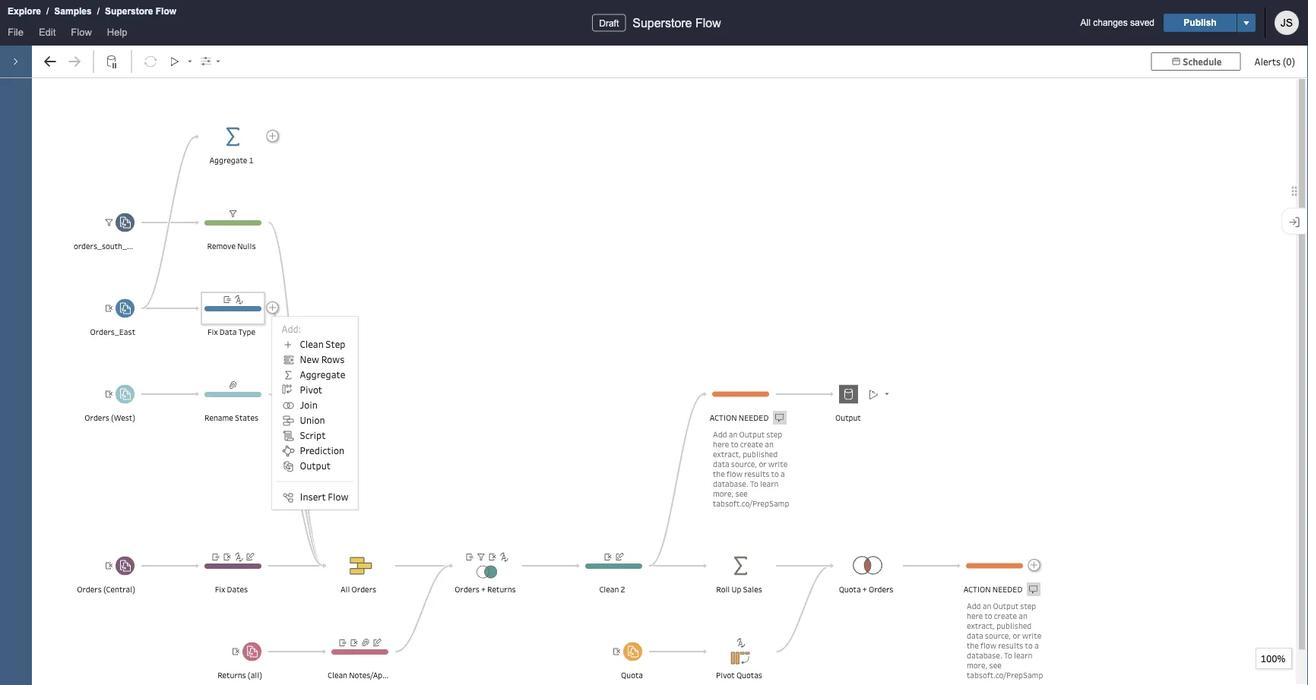 Task type: locate. For each thing, give the bounding box(es) containing it.
1 horizontal spatial results
[[998, 640, 1023, 651]]

aggregate for aggregate 1
[[209, 155, 247, 166]]

fix
[[208, 327, 218, 337], [215, 585, 225, 595]]

2
[[621, 585, 625, 595]]

states
[[235, 413, 258, 423]]

orders
[[85, 413, 109, 423], [77, 585, 102, 595], [352, 585, 376, 595], [455, 585, 479, 595], [869, 585, 893, 595]]

0 horizontal spatial add an output step here to create an extract, published data source, or write the flow results to a database. to learn more, see tabsoft.co/prepsamp
[[713, 429, 789, 509]]

aggregate down new rows
[[300, 369, 345, 381]]

1 horizontal spatial extract,
[[967, 621, 995, 631]]

0 vertical spatial published
[[743, 449, 778, 459]]

add an output step here to create an extract, published data source, or write the flow results to a database. to learn more, see tabsoft.co/prepsamp
[[713, 429, 789, 509], [967, 601, 1043, 681]]

1 horizontal spatial action needed
[[964, 585, 1023, 595]]

1 vertical spatial action
[[964, 585, 991, 595]]

0 vertical spatial or
[[759, 459, 767, 469]]

2 / from the left
[[97, 6, 100, 16]]

extract,
[[713, 449, 741, 459], [967, 621, 995, 631]]

create
[[740, 439, 763, 450], [994, 611, 1017, 621]]

clean
[[300, 338, 324, 351], [599, 585, 619, 595], [328, 670, 347, 681]]

0 horizontal spatial published
[[743, 449, 778, 459]]

1 vertical spatial source,
[[985, 631, 1011, 641]]

menu
[[272, 317, 358, 510]]

action needed
[[710, 413, 769, 423], [964, 585, 1023, 595]]

pivot
[[300, 384, 322, 396], [716, 670, 735, 681]]

draft
[[599, 18, 619, 28]]

flow
[[727, 469, 743, 479], [981, 640, 997, 651]]

1 vertical spatial or
[[1013, 631, 1020, 641]]

0 vertical spatial extract,
[[713, 449, 741, 459]]

publish
[[1184, 17, 1217, 28]]

0 horizontal spatial +
[[481, 585, 486, 595]]

rename
[[204, 413, 233, 423]]

1 vertical spatial learn
[[1014, 650, 1033, 661]]

fix data type
[[208, 327, 255, 337]]

an
[[729, 429, 738, 440], [765, 439, 774, 450], [983, 601, 991, 612], [1019, 611, 1028, 621]]

0 vertical spatial needed
[[739, 413, 769, 423]]

clean left notes/approver
[[328, 670, 347, 681]]

0 vertical spatial write
[[768, 459, 788, 469]]

flow button
[[63, 23, 99, 46]]

0 vertical spatial clean
[[300, 338, 324, 351]]

add
[[713, 429, 727, 440], [967, 601, 981, 612]]

tabsoft.co/prepsamp
[[713, 498, 789, 509], [967, 670, 1043, 681]]

(central)
[[103, 585, 135, 595]]

quota
[[839, 585, 861, 595], [621, 670, 643, 681]]

clean left the 2
[[599, 585, 619, 595]]

or
[[759, 459, 767, 469], [1013, 631, 1020, 641]]

0 vertical spatial action
[[710, 413, 737, 423]]

1 vertical spatial data
[[967, 631, 983, 641]]

1 horizontal spatial published
[[997, 621, 1032, 631]]

+
[[481, 585, 486, 595], [863, 585, 867, 595]]

aggregate left 1
[[209, 155, 247, 166]]

0 vertical spatial fix
[[208, 327, 218, 337]]

1 vertical spatial step
[[1020, 601, 1036, 612]]

help button
[[99, 23, 135, 46]]

output
[[835, 413, 861, 423], [739, 429, 765, 440], [300, 460, 331, 472], [993, 601, 1019, 612]]

1 vertical spatial clean
[[599, 585, 619, 595]]

sales
[[743, 585, 762, 595]]

quotas
[[736, 670, 762, 681]]

source,
[[731, 459, 757, 469], [985, 631, 1011, 641]]

needed
[[739, 413, 769, 423], [993, 585, 1023, 595]]

0 horizontal spatial action needed
[[710, 413, 769, 423]]

0 vertical spatial add
[[713, 429, 727, 440]]

/ up edit
[[46, 6, 49, 16]]

file
[[8, 26, 24, 38]]

0 vertical spatial aggregate
[[209, 155, 247, 166]]

schedule
[[1183, 55, 1222, 68]]

publish button
[[1164, 14, 1237, 32]]

menu item
[[277, 482, 353, 482]]

1 vertical spatial the
[[967, 640, 979, 651]]

write
[[768, 459, 788, 469], [1022, 631, 1042, 641]]

fix for fix dates
[[215, 585, 225, 595]]

0 horizontal spatial returns
[[217, 670, 246, 681]]

orders_south_2015
[[74, 241, 145, 252]]

superstore
[[105, 6, 153, 16], [633, 16, 692, 30]]

results
[[744, 469, 770, 479], [998, 640, 1023, 651]]

0 vertical spatial more,
[[713, 488, 734, 499]]

see
[[735, 488, 748, 499], [989, 660, 1002, 671]]

0 vertical spatial all
[[1081, 17, 1091, 28]]

flow
[[156, 6, 176, 16], [695, 16, 721, 30], [71, 26, 92, 38], [328, 491, 348, 504]]

0 horizontal spatial source,
[[731, 459, 757, 469]]

alerts
[[1254, 55, 1281, 68]]

1 vertical spatial add
[[967, 601, 981, 612]]

more,
[[713, 488, 734, 499], [967, 660, 988, 671]]

1 vertical spatial needed
[[993, 585, 1023, 595]]

2 vertical spatial clean
[[328, 670, 347, 681]]

step
[[766, 429, 782, 440], [1020, 601, 1036, 612]]

database.
[[713, 478, 749, 489], [967, 650, 1003, 661]]

0 horizontal spatial see
[[735, 488, 748, 499]]

to
[[750, 478, 759, 489], [1004, 650, 1012, 661]]

prediction
[[300, 445, 344, 457]]

step
[[326, 338, 345, 351]]

explore / samples / superstore flow
[[8, 6, 176, 16]]

explore
[[8, 6, 41, 16]]

clean for clean notes/approver
[[328, 670, 347, 681]]

0 horizontal spatial superstore
[[105, 6, 153, 16]]

returns
[[487, 585, 516, 595], [217, 670, 246, 681]]

samples
[[54, 6, 92, 16]]

1 horizontal spatial add an output step here to create an extract, published data source, or write the flow results to a database. to learn more, see tabsoft.co/prepsamp
[[967, 601, 1043, 681]]

0 horizontal spatial clean
[[300, 338, 324, 351]]

aggregate
[[209, 155, 247, 166], [300, 369, 345, 381]]

1 horizontal spatial flow
[[981, 640, 997, 651]]

0 vertical spatial results
[[744, 469, 770, 479]]

1 vertical spatial create
[[994, 611, 1017, 621]]

nulls
[[237, 241, 256, 252]]

1 vertical spatial pivot
[[716, 670, 735, 681]]

learn
[[760, 478, 779, 489], [1014, 650, 1033, 661]]

1 vertical spatial more,
[[967, 660, 988, 671]]

1 horizontal spatial clean
[[328, 670, 347, 681]]

1 horizontal spatial aggregate
[[300, 369, 345, 381]]

add: menu item
[[277, 322, 353, 337]]

superstore up 'help'
[[105, 6, 153, 16]]

type
[[238, 327, 255, 337]]

0 vertical spatial the
[[713, 469, 725, 479]]

roll up sales
[[716, 585, 762, 595]]

pivot quotas
[[716, 670, 762, 681]]

clean 2
[[599, 585, 625, 595]]

0 vertical spatial learn
[[760, 478, 779, 489]]

0 vertical spatial create
[[740, 439, 763, 450]]

fix left data
[[208, 327, 218, 337]]

0 horizontal spatial pivot
[[300, 384, 322, 396]]

fix left dates
[[215, 585, 225, 595]]

remove nulls
[[207, 241, 256, 252]]

a
[[781, 469, 785, 479], [1034, 640, 1039, 651]]

1 horizontal spatial database.
[[967, 650, 1003, 661]]

1 horizontal spatial write
[[1022, 631, 1042, 641]]

samples link
[[53, 4, 93, 19]]

1 vertical spatial fix
[[215, 585, 225, 595]]

1 vertical spatial flow
[[981, 640, 997, 651]]

0 horizontal spatial more,
[[713, 488, 734, 499]]

1 vertical spatial a
[[1034, 640, 1039, 651]]

0 horizontal spatial /
[[46, 6, 49, 16]]

/ right samples
[[97, 6, 100, 16]]

pivot left 'quotas'
[[716, 670, 735, 681]]

aggregate 1
[[209, 155, 254, 166]]

1 horizontal spatial /
[[97, 6, 100, 16]]

1 + from the left
[[481, 585, 486, 595]]

orders for orders + returns
[[455, 585, 479, 595]]

0 vertical spatial action needed
[[710, 413, 769, 423]]

insert flow
[[300, 491, 348, 504]]

help
[[107, 26, 127, 38]]

dates
[[227, 585, 248, 595]]

the
[[713, 469, 725, 479], [967, 640, 979, 651]]

0 vertical spatial returns
[[487, 585, 516, 595]]

script
[[300, 429, 326, 442]]

superstore right draft
[[633, 16, 692, 30]]

2 + from the left
[[863, 585, 867, 595]]

data
[[713, 459, 729, 469], [967, 631, 983, 641]]

0 vertical spatial quota
[[839, 585, 861, 595]]

output inside menu
[[300, 460, 331, 472]]

fix for fix data type
[[208, 327, 218, 337]]

1 horizontal spatial learn
[[1014, 650, 1033, 661]]

redo image
[[63, 50, 86, 73]]

0 vertical spatial to
[[750, 478, 759, 489]]

rename states
[[204, 413, 258, 423]]

1 horizontal spatial a
[[1034, 640, 1039, 651]]

1 vertical spatial all
[[340, 585, 350, 595]]

+ for orders
[[481, 585, 486, 595]]

0 horizontal spatial needed
[[739, 413, 769, 423]]

1 horizontal spatial needed
[[993, 585, 1023, 595]]

0 horizontal spatial results
[[744, 469, 770, 479]]

1 vertical spatial action needed
[[964, 585, 1023, 595]]

here
[[713, 439, 729, 450], [967, 611, 983, 621]]

1 vertical spatial see
[[989, 660, 1002, 671]]

0 horizontal spatial quota
[[621, 670, 643, 681]]

all
[[1081, 17, 1091, 28], [340, 585, 350, 595]]

0 horizontal spatial the
[[713, 469, 725, 479]]

no refreshes available image
[[139, 50, 162, 73]]

clean up new
[[300, 338, 324, 351]]

pivot up join
[[300, 384, 322, 396]]

1 horizontal spatial +
[[863, 585, 867, 595]]

1 horizontal spatial tabsoft.co/prepsamp
[[967, 670, 1043, 681]]

saved
[[1130, 17, 1155, 28]]

1 vertical spatial extract,
[[967, 621, 995, 631]]

quota for quota + orders
[[839, 585, 861, 595]]

rows
[[321, 353, 345, 366]]

0 vertical spatial database.
[[713, 478, 749, 489]]

0 vertical spatial pivot
[[300, 384, 322, 396]]

1 vertical spatial aggregate
[[300, 369, 345, 381]]

orders + returns
[[455, 585, 516, 595]]

1 horizontal spatial or
[[1013, 631, 1020, 641]]



Task type: vqa. For each thing, say whether or not it's contained in the screenshot.
data
yes



Task type: describe. For each thing, give the bounding box(es) containing it.
(0)
[[1283, 55, 1295, 68]]

clean step
[[300, 338, 345, 351]]

0 horizontal spatial tabsoft.co/prepsamp
[[713, 498, 789, 509]]

js
[[1281, 17, 1293, 29]]

clean for clean 2
[[599, 585, 619, 595]]

all orders
[[340, 585, 376, 595]]

1 vertical spatial database.
[[967, 650, 1003, 661]]

1 horizontal spatial source,
[[985, 631, 1011, 641]]

0 horizontal spatial create
[[740, 439, 763, 450]]

fix dates
[[215, 585, 248, 595]]

superstore flow
[[633, 16, 721, 30]]

1 / from the left
[[46, 6, 49, 16]]

(west)
[[111, 413, 135, 423]]

insert
[[300, 491, 326, 504]]

edit
[[39, 26, 56, 38]]

1 horizontal spatial superstore
[[633, 16, 692, 30]]

changes
[[1093, 17, 1128, 28]]

clean notes/approver
[[328, 670, 406, 681]]

1 horizontal spatial to
[[1004, 650, 1012, 661]]

1 vertical spatial add an output step here to create an extract, published data source, or write the flow results to a database. to learn more, see tabsoft.co/prepsamp
[[967, 601, 1043, 681]]

pivot for pivot quotas
[[716, 670, 735, 681]]

0 horizontal spatial flow
[[727, 469, 743, 479]]

orders (central)
[[77, 585, 135, 595]]

1 vertical spatial tabsoft.co/prepsamp
[[967, 670, 1043, 681]]

schedule button
[[1151, 52, 1241, 71]]

superstore flow link
[[104, 4, 177, 19]]

0 horizontal spatial add
[[713, 429, 727, 440]]

0 horizontal spatial action
[[710, 413, 737, 423]]

1 horizontal spatial action
[[964, 585, 991, 595]]

new
[[300, 353, 319, 366]]

1 horizontal spatial see
[[989, 660, 1002, 671]]

roll
[[716, 585, 730, 595]]

1 horizontal spatial add
[[967, 601, 981, 612]]

js button
[[1275, 11, 1299, 35]]

union
[[300, 414, 325, 427]]

flow inside popup button
[[71, 26, 92, 38]]

join
[[300, 399, 318, 412]]

data
[[220, 327, 237, 337]]

1 vertical spatial returns
[[217, 670, 246, 681]]

0 vertical spatial source,
[[731, 459, 757, 469]]

0 horizontal spatial here
[[713, 439, 729, 450]]

1 vertical spatial published
[[997, 621, 1032, 631]]

0 vertical spatial a
[[781, 469, 785, 479]]

clean for clean step
[[300, 338, 324, 351]]

(all)
[[248, 670, 262, 681]]

explore link
[[7, 4, 42, 19]]

add:
[[282, 323, 301, 336]]

remove
[[207, 241, 236, 252]]

aggregate for aggregate
[[300, 369, 345, 381]]

alerts (0)
[[1254, 55, 1295, 68]]

orders_east
[[90, 327, 135, 337]]

1 horizontal spatial data
[[967, 631, 983, 641]]

0 horizontal spatial step
[[766, 429, 782, 440]]

1 horizontal spatial more,
[[967, 660, 988, 671]]

0 vertical spatial see
[[735, 488, 748, 499]]

notes/approver
[[349, 670, 406, 681]]

orders (west)
[[85, 413, 135, 423]]

0 vertical spatial add an output step here to create an extract, published data source, or write the flow results to a database. to learn more, see tabsoft.co/prepsamp
[[713, 429, 789, 509]]

1 horizontal spatial step
[[1020, 601, 1036, 612]]

1 horizontal spatial here
[[967, 611, 983, 621]]

all changes saved
[[1081, 17, 1155, 28]]

menu containing add:
[[272, 317, 358, 510]]

1 vertical spatial results
[[998, 640, 1023, 651]]

quota + orders
[[839, 585, 893, 595]]

new rows
[[300, 353, 345, 366]]

0 vertical spatial data
[[713, 459, 729, 469]]

edit button
[[31, 23, 63, 46]]

1 horizontal spatial create
[[994, 611, 1017, 621]]

orders for orders (west)
[[85, 413, 109, 423]]

up
[[732, 585, 741, 595]]

0 horizontal spatial or
[[759, 459, 767, 469]]

quota for quota
[[621, 670, 643, 681]]

all for all changes saved
[[1081, 17, 1091, 28]]

file button
[[0, 23, 31, 46]]

all for all orders
[[340, 585, 350, 595]]

1
[[249, 155, 254, 166]]

0 horizontal spatial extract,
[[713, 449, 741, 459]]

returns (all)
[[217, 670, 262, 681]]

0 horizontal spatial database.
[[713, 478, 749, 489]]

1 horizontal spatial returns
[[487, 585, 516, 595]]

1 vertical spatial write
[[1022, 631, 1042, 641]]

orders for orders (central)
[[77, 585, 102, 595]]

pivot for pivot
[[300, 384, 322, 396]]

0 horizontal spatial write
[[768, 459, 788, 469]]

+ for quota
[[863, 585, 867, 595]]

run flow image
[[863, 384, 883, 405]]



